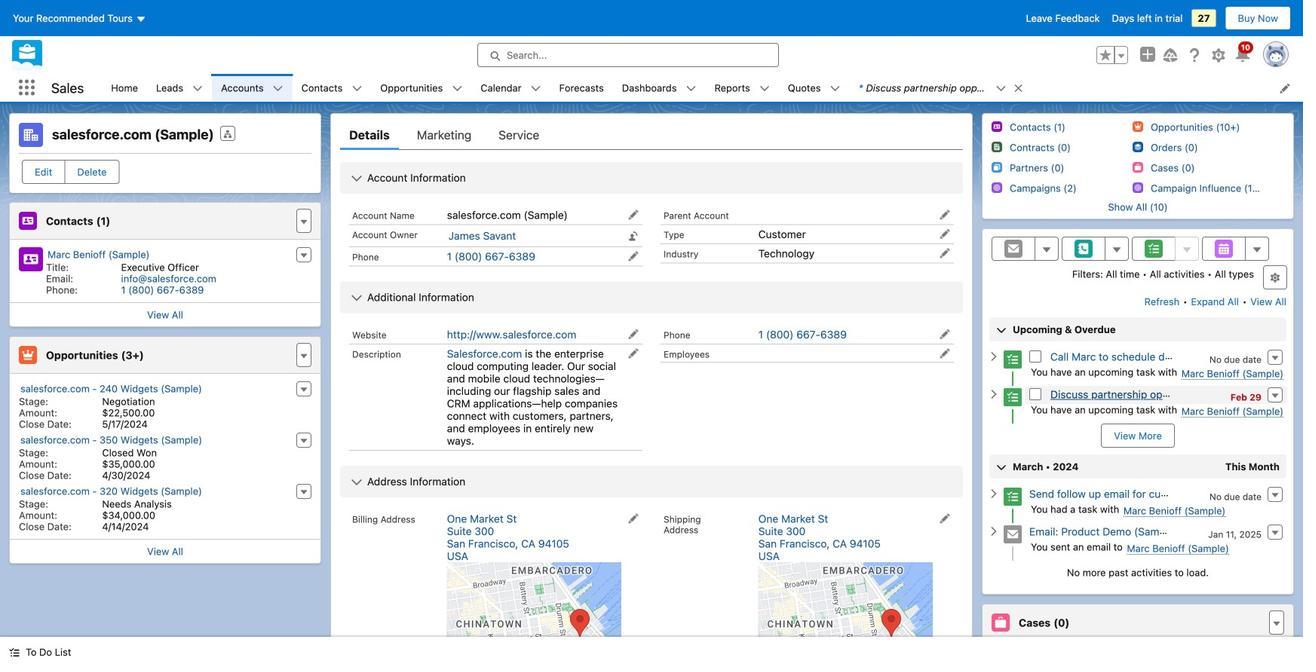 Task type: locate. For each thing, give the bounding box(es) containing it.
edit phone image up "edit employees" image
[[940, 329, 950, 340]]

0 vertical spatial opportunities image
[[1133, 121, 1143, 132]]

0 horizontal spatial contacts image
[[19, 212, 37, 230]]

7 list item from the left
[[705, 74, 779, 102]]

status
[[989, 567, 1287, 578]]

1 horizontal spatial opportunities image
[[1133, 121, 1143, 132]]

1 vertical spatial task image
[[1004, 388, 1022, 407]]

edit phone image
[[628, 251, 639, 262], [940, 329, 950, 340]]

0 vertical spatial edit phone image
[[628, 251, 639, 262]]

orders image
[[1133, 142, 1143, 152]]

1 horizontal spatial contacts image
[[992, 121, 1002, 132]]

0 horizontal spatial opportunities image
[[19, 346, 37, 364]]

edit industry image
[[940, 248, 950, 259]]

1 task image from the top
[[1004, 351, 1022, 369]]

text default image
[[1013, 83, 1024, 94], [192, 83, 203, 94], [273, 83, 283, 94], [352, 83, 362, 94], [531, 83, 541, 94], [686, 83, 696, 94], [830, 83, 840, 94], [351, 173, 363, 185], [351, 292, 363, 304], [989, 351, 999, 362], [989, 389, 999, 400], [989, 489, 999, 499], [989, 526, 999, 537]]

marc benioff (sample) element
[[10, 246, 320, 297]]

0 vertical spatial contacts image
[[992, 121, 1002, 132]]

opportunities image
[[1133, 121, 1143, 132], [19, 346, 37, 364]]

list
[[102, 74, 1303, 102]]

5 list item from the left
[[472, 74, 550, 102]]

1 vertical spatial edit phone image
[[940, 329, 950, 340]]

contacts image
[[992, 121, 1002, 132], [19, 212, 37, 230]]

group
[[1096, 46, 1128, 64]]

8 list item from the left
[[779, 74, 849, 102]]

salesforce.com - 350 widgets (sample) element
[[10, 431, 320, 483]]

1 list item from the left
[[147, 74, 212, 102]]

edit website image
[[628, 329, 639, 340]]

campaigns image
[[992, 183, 1002, 193]]

1 vertical spatial opportunities image
[[19, 346, 37, 364]]

tab panel
[[340, 150, 985, 667]]

task image
[[1004, 351, 1022, 369], [1004, 388, 1022, 407], [1004, 488, 1022, 506]]

6 list item from the left
[[613, 74, 705, 102]]

list item
[[147, 74, 212, 102], [212, 74, 292, 102], [292, 74, 371, 102], [371, 74, 472, 102], [472, 74, 550, 102], [613, 74, 705, 102], [705, 74, 779, 102], [779, 74, 849, 102], [849, 74, 1030, 102]]

campaign influence image
[[1133, 183, 1143, 193]]

tabs tab list
[[340, 120, 963, 150]]

4 list item from the left
[[371, 74, 472, 102]]

2 vertical spatial task image
[[1004, 488, 1022, 506]]

partners image
[[992, 162, 1002, 173]]

edit parent account image
[[940, 210, 950, 220]]

edit employees image
[[940, 348, 950, 359]]

edit phone image down edit account name image
[[628, 251, 639, 262]]

0 vertical spatial task image
[[1004, 351, 1022, 369]]

text default image
[[452, 83, 462, 94], [759, 83, 770, 94], [996, 83, 1006, 94], [351, 476, 363, 488], [9, 647, 20, 658]]

edit type image
[[940, 229, 950, 239]]

1 horizontal spatial edit phone image
[[940, 329, 950, 340]]

0 horizontal spatial edit phone image
[[628, 251, 639, 262]]



Task type: vqa. For each thing, say whether or not it's contained in the screenshot.
Edit Title image
no



Task type: describe. For each thing, give the bounding box(es) containing it.
1 vertical spatial contacts image
[[19, 212, 37, 230]]

contracts image
[[992, 142, 1002, 152]]

3 list item from the left
[[292, 74, 371, 102]]

9 list item from the left
[[849, 74, 1030, 102]]

2 task image from the top
[[1004, 388, 1022, 407]]

edit description image
[[628, 348, 639, 359]]

cases image
[[992, 614, 1010, 632]]

edit billing address image
[[628, 514, 639, 524]]

3 task image from the top
[[1004, 488, 1022, 506]]

cases image
[[1133, 162, 1143, 173]]

salesforce.com - 240 widgets (sample) element
[[10, 380, 320, 431]]

edit account name image
[[628, 210, 639, 220]]

edit shipping address image
[[940, 514, 950, 524]]

email image
[[1004, 526, 1022, 544]]

2 list item from the left
[[212, 74, 292, 102]]

salesforce.com - 320 widgets (sample) element
[[10, 483, 320, 534]]



